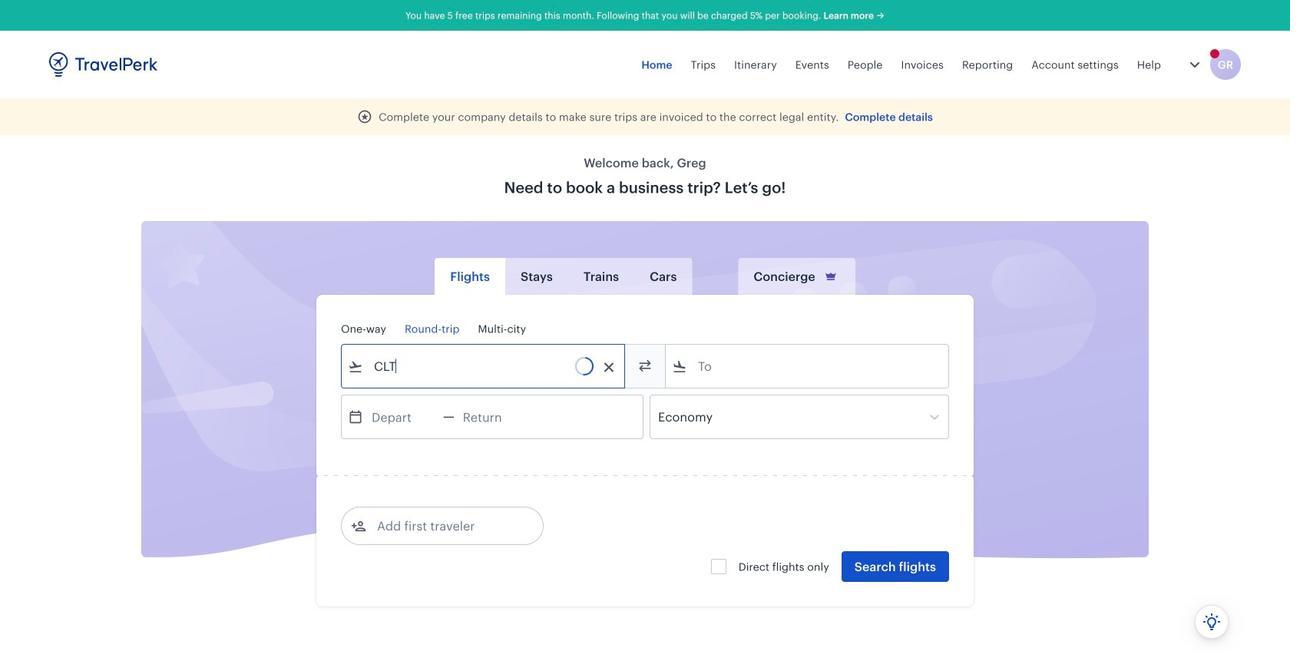 Task type: locate. For each thing, give the bounding box(es) containing it.
Add first traveler search field
[[366, 514, 526, 538]]

Return text field
[[454, 395, 534, 438]]

Depart text field
[[363, 395, 443, 438]]



Task type: vqa. For each thing, say whether or not it's contained in the screenshot.
return text field on the bottom
yes



Task type: describe. For each thing, give the bounding box(es) containing it.
To search field
[[687, 354, 928, 379]]

From search field
[[363, 354, 604, 379]]



